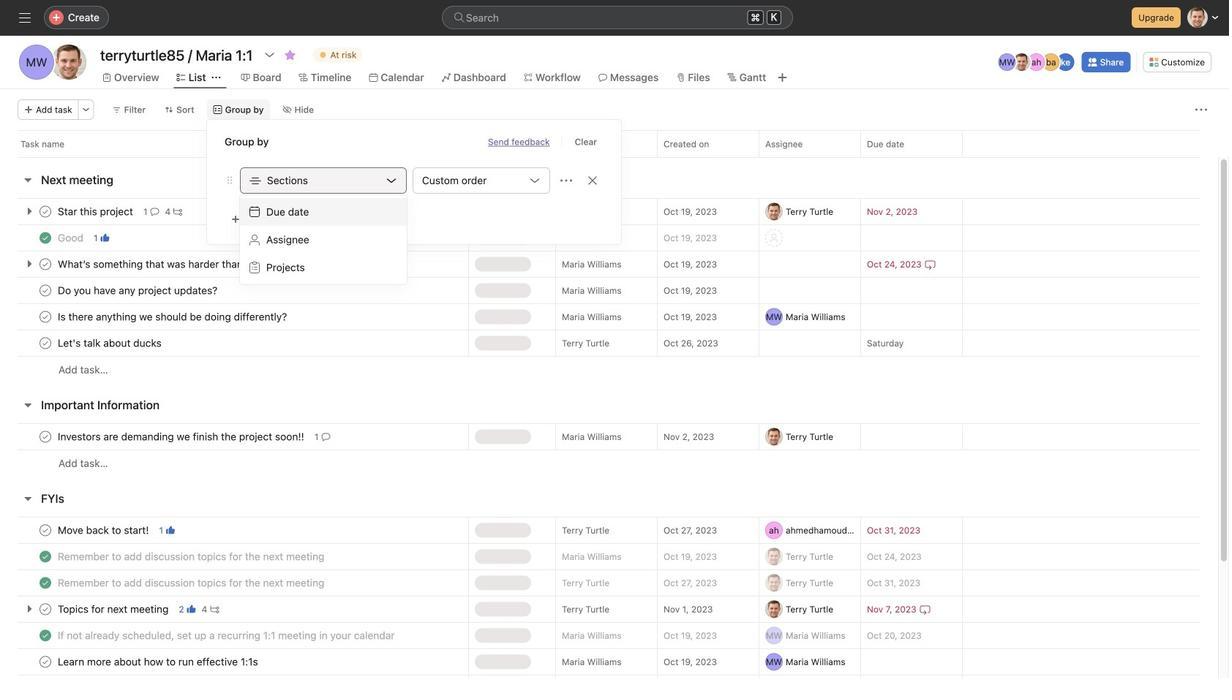 Task type: vqa. For each thing, say whether or not it's contained in the screenshot.
main content within the Studying "dialog"
no



Task type: locate. For each thing, give the bounding box(es) containing it.
completed checkbox up completed icon
[[37, 548, 54, 566]]

1 mark complete image from the top
[[37, 203, 54, 221]]

mark complete image inside investors are demanding we finish the project soon!! cell
[[37, 428, 54, 446]]

2 vertical spatial completed image
[[37, 627, 54, 645]]

Completed checkbox
[[37, 548, 54, 566], [37, 627, 54, 645]]

task name text field inside move back to start! cell
[[55, 523, 153, 538]]

what's something that was harder than expected? cell
[[0, 251, 468, 278]]

1 task name text field from the top
[[55, 231, 88, 245]]

completed checkbox inside good cell
[[37, 229, 54, 247]]

mark complete image
[[37, 256, 54, 273], [37, 282, 54, 300], [37, 308, 54, 326]]

collapse task list for this group image
[[22, 174, 34, 186], [22, 493, 34, 505]]

1 vertical spatial mark complete checkbox
[[37, 654, 54, 671]]

3 completed image from the top
[[37, 627, 54, 645]]

mark complete image inside let's talk about ducks cell
[[37, 335, 54, 352]]

task name text field inside is there anything we should be doing differently? cell
[[55, 310, 291, 324]]

2 mark complete checkbox from the top
[[37, 256, 54, 273]]

0 vertical spatial 1 comment image
[[150, 207, 159, 216]]

remember to add discussion topics for the next meeting cell up topics for next meeting cell
[[0, 544, 468, 571]]

4 mark complete checkbox from the top
[[37, 308, 54, 326]]

mark complete image inside is there anything we should be doing differently? cell
[[37, 308, 54, 326]]

learn more about how to run effective 1:1s cell
[[0, 649, 468, 676]]

task name text field down good cell
[[55, 257, 299, 272]]

dialog
[[207, 120, 621, 244]]

task name text field down 1 like. you liked this task image
[[55, 284, 222, 298]]

2 task name text field from the top
[[55, 257, 299, 272]]

collapse task list for this group image for task name text box in move back to start! cell
[[22, 493, 34, 505]]

1 like. you liked this task image
[[101, 234, 109, 243]]

1 comment image
[[150, 207, 159, 216], [321, 433, 330, 442]]

Search tasks, projects, and more text field
[[442, 6, 793, 29]]

0 vertical spatial completed checkbox
[[37, 229, 54, 247]]

4 task name text field from the top
[[55, 523, 153, 538]]

mark complete checkbox inside let's talk about ducks cell
[[37, 335, 54, 352]]

6 mark complete checkbox from the top
[[37, 428, 54, 446]]

0 vertical spatial completed image
[[37, 229, 54, 247]]

task name text field inside investors are demanding we finish the project soon!! cell
[[55, 430, 309, 444]]

2 mark complete image from the top
[[37, 282, 54, 300]]

1 mark complete checkbox from the top
[[37, 203, 54, 221]]

menu item
[[240, 198, 407, 226]]

mark complete checkbox for task name text field in the is there anything we should be doing differently? cell
[[37, 308, 54, 326]]

4 subtasks image up good cell
[[174, 207, 182, 216]]

Mark complete checkbox
[[37, 601, 54, 619], [37, 654, 54, 671]]

3 mark complete image from the top
[[37, 308, 54, 326]]

tab actions image
[[212, 73, 221, 82]]

3 mark complete checkbox from the top
[[37, 282, 54, 300]]

2 vertical spatial mark complete image
[[37, 308, 54, 326]]

remove image
[[587, 175, 598, 187]]

None field
[[442, 6, 793, 29]]

5 mark complete image from the top
[[37, 601, 54, 619]]

0 horizontal spatial 4 subtasks image
[[174, 207, 182, 216]]

more actions image
[[1195, 104, 1207, 116], [82, 105, 90, 114]]

completed checkbox down completed icon
[[37, 627, 54, 645]]

0 vertical spatial mark complete image
[[37, 256, 54, 273]]

task name text field inside if not already scheduled, set up a recurring 1:1 meeting in your calendar cell
[[55, 629, 399, 643]]

2 mark complete checkbox from the top
[[37, 654, 54, 671]]

6 task name text field from the top
[[55, 602, 173, 617]]

completed image down completed icon
[[37, 627, 54, 645]]

add tab image
[[777, 72, 788, 83]]

5 task name text field from the top
[[55, 576, 329, 591]]

Completed checkbox
[[37, 229, 54, 247], [37, 575, 54, 592]]

completed checkbox inside remember to add discussion topics for the next meeting "cell"
[[37, 548, 54, 566]]

remember to add discussion topics for the next meeting cell
[[0, 544, 468, 571], [0, 570, 468, 597]]

1 task name text field from the top
[[55, 204, 138, 219]]

4 mark complete image from the top
[[37, 522, 54, 540]]

0 horizontal spatial 1 comment image
[[150, 207, 159, 216]]

3 task name text field from the top
[[55, 284, 222, 298]]

1 vertical spatial collapse task list for this group image
[[22, 493, 34, 505]]

collapse task list for this group image
[[22, 399, 34, 411]]

2 mark complete image from the top
[[37, 335, 54, 352]]

mark complete checkbox inside topics for next meeting cell
[[37, 601, 54, 619]]

completed image
[[37, 229, 54, 247], [37, 548, 54, 566], [37, 627, 54, 645]]

2 collapse task list for this group image from the top
[[22, 493, 34, 505]]

task name text field up learn more about how to run effective 1:1s cell
[[55, 629, 399, 643]]

1 vertical spatial completed checkbox
[[37, 627, 54, 645]]

mark complete checkbox inside investors are demanding we finish the project soon!! cell
[[37, 428, 54, 446]]

expand sidebar image
[[19, 12, 31, 23]]

1 vertical spatial completed image
[[37, 548, 54, 566]]

task name text field inside learn more about how to run effective 1:1s cell
[[55, 655, 262, 670]]

Task name text field
[[55, 231, 88, 245], [55, 310, 291, 324], [55, 336, 166, 351], [55, 430, 309, 444], [55, 550, 329, 564], [55, 602, 173, 617]]

move back to start! cell
[[0, 517, 468, 544]]

4 subtasks image
[[174, 207, 182, 216], [210, 605, 219, 614]]

1 horizontal spatial 1 comment image
[[321, 433, 330, 442]]

show options image
[[264, 49, 275, 61]]

1 mark complete checkbox from the top
[[37, 601, 54, 619]]

0 vertical spatial mark complete checkbox
[[37, 601, 54, 619]]

mark complete image inside do you have any project updates? cell
[[37, 282, 54, 300]]

2 completed checkbox from the top
[[37, 627, 54, 645]]

mark complete checkbox for task name text box in move back to start! cell
[[37, 522, 54, 540]]

3 mark complete image from the top
[[37, 428, 54, 446]]

1 collapse task list for this group image from the top
[[22, 174, 34, 186]]

completed checkbox inside if not already scheduled, set up a recurring 1:1 meeting in your calendar cell
[[37, 627, 54, 645]]

1 vertical spatial mark complete image
[[37, 282, 54, 300]]

1 vertical spatial 1 comment image
[[321, 433, 330, 442]]

task name text field left 1 like. you liked this task icon
[[55, 523, 153, 538]]

mark complete checkbox for task name text field in investors are demanding we finish the project soon!! cell
[[37, 428, 54, 446]]

mark complete image inside learn more about how to run effective 1:1s cell
[[37, 654, 54, 671]]

4 subtasks image right 2 likes. you liked this task image
[[210, 605, 219, 614]]

2 completed checkbox from the top
[[37, 575, 54, 592]]

completed image up completed icon
[[37, 548, 54, 566]]

3 task name text field from the top
[[55, 336, 166, 351]]

1 mark complete image from the top
[[37, 256, 54, 273]]

row
[[0, 130, 1229, 157], [18, 157, 1201, 158], [0, 198, 1218, 225], [0, 225, 1218, 252], [0, 251, 1218, 278], [0, 277, 1218, 304], [0, 304, 1218, 331], [0, 330, 1218, 357], [0, 356, 1218, 383], [0, 424, 1218, 451], [0, 450, 1218, 477], [0, 517, 1218, 544], [0, 544, 1218, 571], [0, 570, 1218, 597], [0, 596, 1218, 623], [0, 623, 1218, 650], [0, 649, 1218, 676], [0, 675, 1218, 680]]

completed image
[[37, 575, 54, 592]]

1 comment image inside investors are demanding we finish the project soon!! cell
[[321, 433, 330, 442]]

completed image for move back to start! cell
[[37, 548, 54, 566]]

0 vertical spatial completed checkbox
[[37, 548, 54, 566]]

task name text field inside good cell
[[55, 231, 88, 245]]

remember to add discussion topics for the next meeting cell up 2 likes. you liked this task image
[[0, 570, 468, 597]]

2 completed image from the top
[[37, 548, 54, 566]]

2 task name text field from the top
[[55, 310, 291, 324]]

1 completed image from the top
[[37, 229, 54, 247]]

task name text field inside let's talk about ducks cell
[[55, 336, 166, 351]]

6 task name text field from the top
[[55, 629, 399, 643]]

1 completed checkbox from the top
[[37, 548, 54, 566]]

task name text field for good cell
[[55, 231, 88, 245]]

4 task name text field from the top
[[55, 430, 309, 444]]

move tasks between sections image
[[424, 260, 433, 269]]

1 horizontal spatial 4 subtasks image
[[210, 605, 219, 614]]

7 mark complete checkbox from the top
[[37, 522, 54, 540]]

expand subtask list for the task topics for next meeting image
[[23, 604, 35, 615]]

mark complete image inside topics for next meeting cell
[[37, 601, 54, 619]]

task name text field up 2 likes. you liked this task image
[[55, 576, 329, 591]]

1 remember to add discussion topics for the next meeting cell from the top
[[0, 544, 468, 571]]

Mark complete checkbox
[[37, 203, 54, 221], [37, 256, 54, 273], [37, 282, 54, 300], [37, 308, 54, 326], [37, 335, 54, 352], [37, 428, 54, 446], [37, 522, 54, 540]]

None text field
[[97, 42, 256, 68]]

task name text field inside what's something that was harder than expected? cell
[[55, 257, 299, 272]]

1 vertical spatial completed checkbox
[[37, 575, 54, 592]]

5 task name text field from the top
[[55, 550, 329, 564]]

1 completed checkbox from the top
[[37, 229, 54, 247]]

expand subtask list for the task star this project image
[[23, 206, 35, 217]]

mark complete checkbox inside learn more about how to run effective 1:1s cell
[[37, 654, 54, 671]]

6 mark complete image from the top
[[37, 654, 54, 671]]

mark complete image inside star this project cell
[[37, 203, 54, 221]]

task name text field for investors are demanding we finish the project soon!! cell at the left
[[55, 430, 309, 444]]

0 vertical spatial 4 subtasks image
[[174, 207, 182, 216]]

mark complete image
[[37, 203, 54, 221], [37, 335, 54, 352], [37, 428, 54, 446], [37, 522, 54, 540], [37, 601, 54, 619], [37, 654, 54, 671]]

completed image left 1 like. you liked this task image
[[37, 229, 54, 247]]

mark complete checkbox inside move back to start! cell
[[37, 522, 54, 540]]

mark complete image for mark complete checkbox inside the do you have any project updates? cell
[[37, 282, 54, 300]]

header next meeting tree grid
[[0, 198, 1218, 383]]

Task name text field
[[55, 204, 138, 219], [55, 257, 299, 272], [55, 284, 222, 298], [55, 523, 153, 538], [55, 576, 329, 591], [55, 629, 399, 643], [55, 655, 262, 670]]

2 likes. you liked this task image
[[187, 605, 196, 614]]

task name text field down 2 likes. you liked this task image
[[55, 655, 262, 670]]

mark complete checkbox inside is there anything we should be doing differently? cell
[[37, 308, 54, 326]]

mark complete checkbox inside do you have any project updates? cell
[[37, 282, 54, 300]]

7 task name text field from the top
[[55, 655, 262, 670]]

0 vertical spatial collapse task list for this group image
[[22, 174, 34, 186]]

task name text field up 1 like. you liked this task image
[[55, 204, 138, 219]]

1 horizontal spatial more actions image
[[1195, 104, 1207, 116]]

5 mark complete checkbox from the top
[[37, 335, 54, 352]]

task name text field for is there anything we should be doing differently? cell
[[55, 310, 291, 324]]



Task type: describe. For each thing, give the bounding box(es) containing it.
investors are demanding we finish the project soon!! cell
[[0, 424, 468, 451]]

good cell
[[0, 225, 468, 252]]

completed checkbox for 3rd task name text box from the bottom
[[37, 575, 54, 592]]

let's talk about ducks cell
[[0, 330, 468, 357]]

star this project cell
[[0, 198, 468, 225]]

mark complete image for task name text field in investors are demanding we finish the project soon!! cell
[[37, 428, 54, 446]]

completed checkbox for task name text box in if not already scheduled, set up a recurring 1:1 meeting in your calendar cell
[[37, 627, 54, 645]]

mark complete image for task name text field in let's talk about ducks cell
[[37, 335, 54, 352]]

is there anything we should be doing differently? cell
[[0, 304, 468, 331]]

show menu image
[[560, 175, 572, 187]]

mark complete checkbox for task name text box within do you have any project updates? cell
[[37, 282, 54, 300]]

mark complete image for task name text box in move back to start! cell
[[37, 522, 54, 540]]

task name text field inside do you have any project updates? cell
[[55, 284, 222, 298]]

header important information tree grid
[[0, 424, 1218, 477]]

task name text field inside star this project cell
[[55, 204, 138, 219]]

completed image for star this project cell
[[37, 229, 54, 247]]

1 like. you liked this task image
[[166, 526, 175, 535]]

topics for next meeting cell
[[0, 596, 468, 623]]

header fyis tree grid
[[0, 517, 1218, 680]]

if not already scheduled, set up a recurring 1:1 meeting in your calendar cell
[[0, 623, 468, 650]]

mark complete checkbox for task name text field in let's talk about ducks cell
[[37, 335, 54, 352]]

1 vertical spatial 4 subtasks image
[[210, 605, 219, 614]]

completed image inside if not already scheduled, set up a recurring 1:1 meeting in your calendar cell
[[37, 627, 54, 645]]

do you have any project updates? cell
[[0, 277, 468, 304]]

expand subtask list for the task what's something that was harder than expected? image
[[23, 258, 35, 270]]

2 remember to add discussion topics for the next meeting cell from the top
[[0, 570, 468, 597]]

mark complete image for mark complete checkbox in the is there anything we should be doing differently? cell
[[37, 308, 54, 326]]

mark complete image for task name text box in the learn more about how to run effective 1:1s cell
[[37, 654, 54, 671]]

task name text field inside topics for next meeting cell
[[55, 602, 173, 617]]

mark complete checkbox inside star this project cell
[[37, 203, 54, 221]]

collapse task list for this group image for mark complete checkbox within the star this project cell
[[22, 174, 34, 186]]

completed checkbox for second task name text field from the bottom of the page
[[37, 548, 54, 566]]

task name text field for let's talk about ducks cell
[[55, 336, 166, 351]]

remove from starred image
[[284, 49, 296, 61]]

mark complete checkbox inside what's something that was harder than expected? cell
[[37, 256, 54, 273]]

0 horizontal spatial more actions image
[[82, 105, 90, 114]]

mark complete image for mark complete checkbox in the what's something that was harder than expected? cell
[[37, 256, 54, 273]]

completed checkbox for task name text field within the good cell
[[37, 229, 54, 247]]



